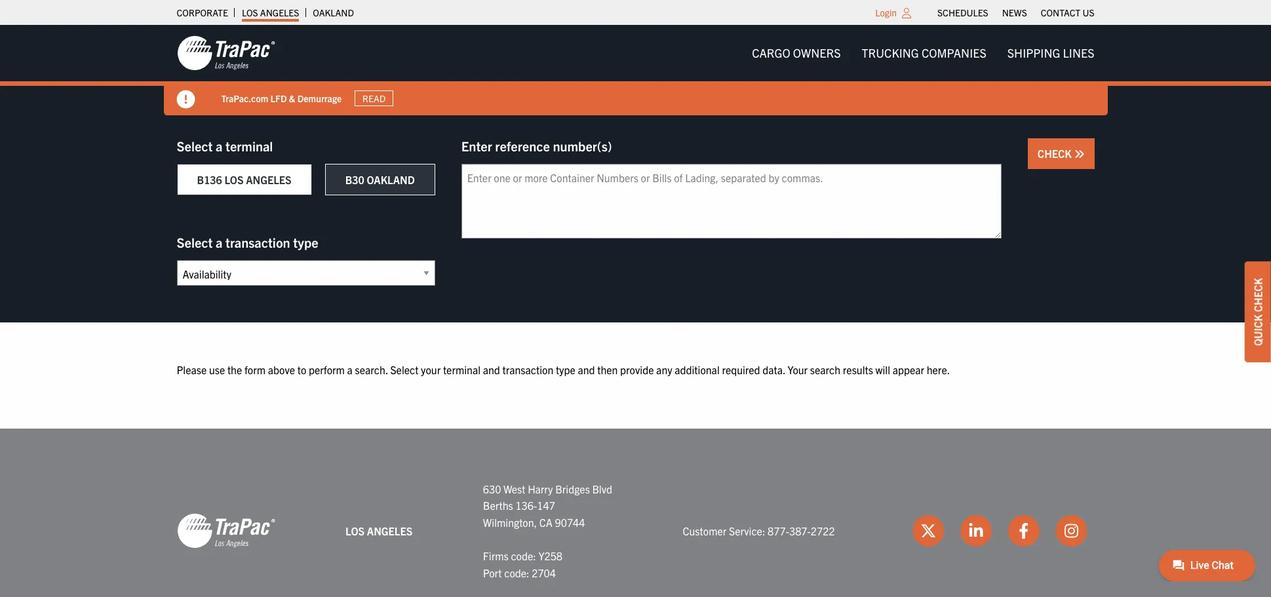 Task type: vqa. For each thing, say whether or not it's contained in the screenshot.
Corporate Link
yes



Task type: describe. For each thing, give the bounding box(es) containing it.
check button
[[1028, 138, 1095, 169]]

login
[[876, 7, 897, 18]]

angeles inside 'link'
[[260, 7, 299, 18]]

contact us link
[[1041, 3, 1095, 22]]

2 vertical spatial a
[[347, 363, 353, 377]]

please use the form above to perform a search. select your terminal and transaction type and then provide any additional required data. your search results will appear here.
[[177, 363, 951, 377]]

companies
[[922, 45, 987, 60]]

quick
[[1252, 314, 1265, 346]]

corporate
[[177, 7, 228, 18]]

2722
[[811, 524, 835, 538]]

los angeles link
[[242, 3, 299, 22]]

b30
[[345, 173, 365, 186]]

0 horizontal spatial oakland
[[313, 7, 354, 18]]

630
[[483, 482, 501, 496]]

cargo owners
[[752, 45, 841, 60]]

service:
[[729, 524, 766, 538]]

Enter reference number(s) text field
[[462, 164, 1002, 239]]

a for terminal
[[216, 138, 223, 154]]

your
[[788, 363, 808, 377]]

perform
[[309, 363, 345, 377]]

2 and from the left
[[578, 363, 595, 377]]

147
[[537, 499, 555, 512]]

login link
[[876, 7, 897, 18]]

menu bar inside banner
[[742, 40, 1106, 66]]

news
[[1003, 7, 1028, 18]]

quick check link
[[1246, 261, 1272, 362]]

ca
[[540, 516, 553, 529]]

877-
[[768, 524, 790, 538]]

then
[[598, 363, 618, 377]]

demurrage
[[298, 92, 342, 104]]

select a transaction type
[[177, 234, 319, 251]]

wilmington,
[[483, 516, 537, 529]]

corporate link
[[177, 3, 228, 22]]

check inside 'check' button
[[1038, 147, 1075, 160]]

port
[[483, 566, 502, 580]]

a for transaction
[[216, 234, 223, 251]]

2704
[[532, 566, 556, 580]]

footer containing 630 west harry bridges blvd
[[0, 429, 1272, 598]]

lfd
[[271, 92, 287, 104]]

shipping
[[1008, 45, 1061, 60]]

y258
[[539, 550, 563, 563]]

0 horizontal spatial type
[[293, 234, 319, 251]]

firms
[[483, 550, 509, 563]]

1 vertical spatial angeles
[[246, 173, 292, 186]]

trucking companies link
[[852, 40, 998, 66]]

b136 los angeles
[[197, 173, 292, 186]]

blvd
[[593, 482, 613, 496]]

trucking companies
[[862, 45, 987, 60]]

west
[[504, 482, 526, 496]]

data.
[[763, 363, 786, 377]]

read
[[363, 92, 386, 104]]

trapac.com lfd & demurrage
[[221, 92, 342, 104]]

1 vertical spatial terminal
[[443, 363, 481, 377]]

your
[[421, 363, 441, 377]]

any
[[657, 363, 673, 377]]

0 vertical spatial code:
[[511, 550, 536, 563]]

1 vertical spatial los
[[225, 173, 244, 186]]

schedules link
[[938, 3, 989, 22]]

1 los angeles image from the top
[[177, 35, 275, 71]]

0 horizontal spatial transaction
[[226, 234, 290, 251]]

contact
[[1041, 7, 1081, 18]]

los inside 'link'
[[242, 7, 258, 18]]

90744
[[555, 516, 585, 529]]

1 vertical spatial los angeles
[[346, 524, 413, 538]]

1 and from the left
[[483, 363, 500, 377]]

appear
[[893, 363, 925, 377]]



Task type: locate. For each thing, give the bounding box(es) containing it.
0 horizontal spatial and
[[483, 363, 500, 377]]

quick check
[[1252, 278, 1265, 346]]

0 vertical spatial a
[[216, 138, 223, 154]]

1 vertical spatial select
[[177, 234, 213, 251]]

berths
[[483, 499, 513, 512]]

1 vertical spatial type
[[556, 363, 576, 377]]

1 vertical spatial check
[[1252, 278, 1265, 312]]

schedules
[[938, 7, 989, 18]]

enter
[[462, 138, 492, 154]]

customer service: 877-387-2722
[[683, 524, 835, 538]]

1 vertical spatial oakland
[[367, 173, 415, 186]]

banner
[[0, 25, 1272, 115]]

and left then
[[578, 363, 595, 377]]

a up b136
[[216, 138, 223, 154]]

1 vertical spatial a
[[216, 234, 223, 251]]

menu bar
[[931, 3, 1102, 22], [742, 40, 1106, 66]]

1 vertical spatial code:
[[505, 566, 530, 580]]

firms code:  y258 port code:  2704
[[483, 550, 563, 580]]

0 vertical spatial menu bar
[[931, 3, 1102, 22]]

use
[[209, 363, 225, 377]]

select left "your"
[[391, 363, 419, 377]]

solid image inside 'check' button
[[1075, 149, 1085, 159]]

reference
[[495, 138, 550, 154]]

1 horizontal spatial los angeles
[[346, 524, 413, 538]]

menu bar containing cargo owners
[[742, 40, 1106, 66]]

oakland link
[[313, 3, 354, 22]]

630 west harry bridges blvd berths 136-147 wilmington, ca 90744
[[483, 482, 613, 529]]

footer
[[0, 429, 1272, 598]]

select down b136
[[177, 234, 213, 251]]

type
[[293, 234, 319, 251], [556, 363, 576, 377]]

terminal
[[226, 138, 273, 154], [443, 363, 481, 377]]

solid image
[[177, 91, 195, 109], [1075, 149, 1085, 159]]

banner containing cargo owners
[[0, 25, 1272, 115]]

b30 oakland
[[345, 173, 415, 186]]

read link
[[355, 90, 393, 106]]

please
[[177, 363, 207, 377]]

select up b136
[[177, 138, 213, 154]]

cargo
[[752, 45, 791, 60]]

provide
[[621, 363, 654, 377]]

and right "your"
[[483, 363, 500, 377]]

select for select a terminal
[[177, 138, 213, 154]]

oakland
[[313, 7, 354, 18], [367, 173, 415, 186]]

code: up the 2704
[[511, 550, 536, 563]]

form
[[245, 363, 266, 377]]

the
[[228, 363, 242, 377]]

1 horizontal spatial type
[[556, 363, 576, 377]]

select
[[177, 138, 213, 154], [177, 234, 213, 251], [391, 363, 419, 377]]

0 vertical spatial oakland
[[313, 7, 354, 18]]

here.
[[927, 363, 951, 377]]

number(s)
[[553, 138, 612, 154]]

will
[[876, 363, 891, 377]]

enter reference number(s)
[[462, 138, 612, 154]]

0 vertical spatial terminal
[[226, 138, 273, 154]]

trucking
[[862, 45, 919, 60]]

and
[[483, 363, 500, 377], [578, 363, 595, 377]]

a left search.
[[347, 363, 353, 377]]

los
[[242, 7, 258, 18], [225, 173, 244, 186], [346, 524, 365, 538]]

shipping lines link
[[998, 40, 1106, 66]]

trapac.com
[[221, 92, 268, 104]]

news link
[[1003, 3, 1028, 22]]

0 vertical spatial los angeles image
[[177, 35, 275, 71]]

lines
[[1064, 45, 1095, 60]]

0 vertical spatial select
[[177, 138, 213, 154]]

shipping lines
[[1008, 45, 1095, 60]]

a down b136
[[216, 234, 223, 251]]

code: right port
[[505, 566, 530, 580]]

select a terminal
[[177, 138, 273, 154]]

387-
[[790, 524, 811, 538]]

solid image inside banner
[[177, 91, 195, 109]]

1 horizontal spatial check
[[1252, 278, 1265, 312]]

los angeles
[[242, 7, 299, 18], [346, 524, 413, 538]]

to
[[298, 363, 307, 377]]

a
[[216, 138, 223, 154], [216, 234, 223, 251], [347, 363, 353, 377]]

0 vertical spatial solid image
[[177, 91, 195, 109]]

1 horizontal spatial oakland
[[367, 173, 415, 186]]

us
[[1083, 7, 1095, 18]]

check inside quick check link
[[1252, 278, 1265, 312]]

above
[[268, 363, 295, 377]]

1 horizontal spatial transaction
[[503, 363, 554, 377]]

1 vertical spatial solid image
[[1075, 149, 1085, 159]]

1 vertical spatial transaction
[[503, 363, 554, 377]]

0 vertical spatial check
[[1038, 147, 1075, 160]]

2 vertical spatial select
[[391, 363, 419, 377]]

1 vertical spatial menu bar
[[742, 40, 1106, 66]]

menu bar up the shipping
[[931, 3, 1102, 22]]

select for select a transaction type
[[177, 234, 213, 251]]

0 horizontal spatial solid image
[[177, 91, 195, 109]]

terminal up b136 los angeles
[[226, 138, 273, 154]]

0 vertical spatial angeles
[[260, 7, 299, 18]]

1 horizontal spatial solid image
[[1075, 149, 1085, 159]]

search
[[811, 363, 841, 377]]

angeles
[[260, 7, 299, 18], [246, 173, 292, 186], [367, 524, 413, 538]]

terminal right "your"
[[443, 363, 481, 377]]

additional
[[675, 363, 720, 377]]

0 vertical spatial type
[[293, 234, 319, 251]]

0 vertical spatial los angeles
[[242, 7, 299, 18]]

cargo owners link
[[742, 40, 852, 66]]

check
[[1038, 147, 1075, 160], [1252, 278, 1265, 312]]

contact us
[[1041, 7, 1095, 18]]

results
[[843, 363, 874, 377]]

2 los angeles image from the top
[[177, 513, 275, 550]]

1 horizontal spatial and
[[578, 363, 595, 377]]

required
[[722, 363, 761, 377]]

light image
[[903, 8, 912, 18]]

0 vertical spatial transaction
[[226, 234, 290, 251]]

code:
[[511, 550, 536, 563], [505, 566, 530, 580]]

2 vertical spatial los
[[346, 524, 365, 538]]

0 horizontal spatial los angeles
[[242, 7, 299, 18]]

menu bar containing schedules
[[931, 3, 1102, 22]]

1 vertical spatial los angeles image
[[177, 513, 275, 550]]

2 vertical spatial angeles
[[367, 524, 413, 538]]

136-
[[516, 499, 537, 512]]

customer
[[683, 524, 727, 538]]

bridges
[[556, 482, 590, 496]]

search.
[[355, 363, 388, 377]]

0 vertical spatial los
[[242, 7, 258, 18]]

oakland right b30
[[367, 173, 415, 186]]

b136
[[197, 173, 222, 186]]

owners
[[794, 45, 841, 60]]

menu bar down 'light' icon on the top of page
[[742, 40, 1106, 66]]

harry
[[528, 482, 553, 496]]

&
[[289, 92, 295, 104]]

transaction
[[226, 234, 290, 251], [503, 363, 554, 377]]

0 horizontal spatial check
[[1038, 147, 1075, 160]]

0 horizontal spatial terminal
[[226, 138, 273, 154]]

los angeles image
[[177, 35, 275, 71], [177, 513, 275, 550]]

1 horizontal spatial terminal
[[443, 363, 481, 377]]

oakland right 'los angeles' 'link'
[[313, 7, 354, 18]]



